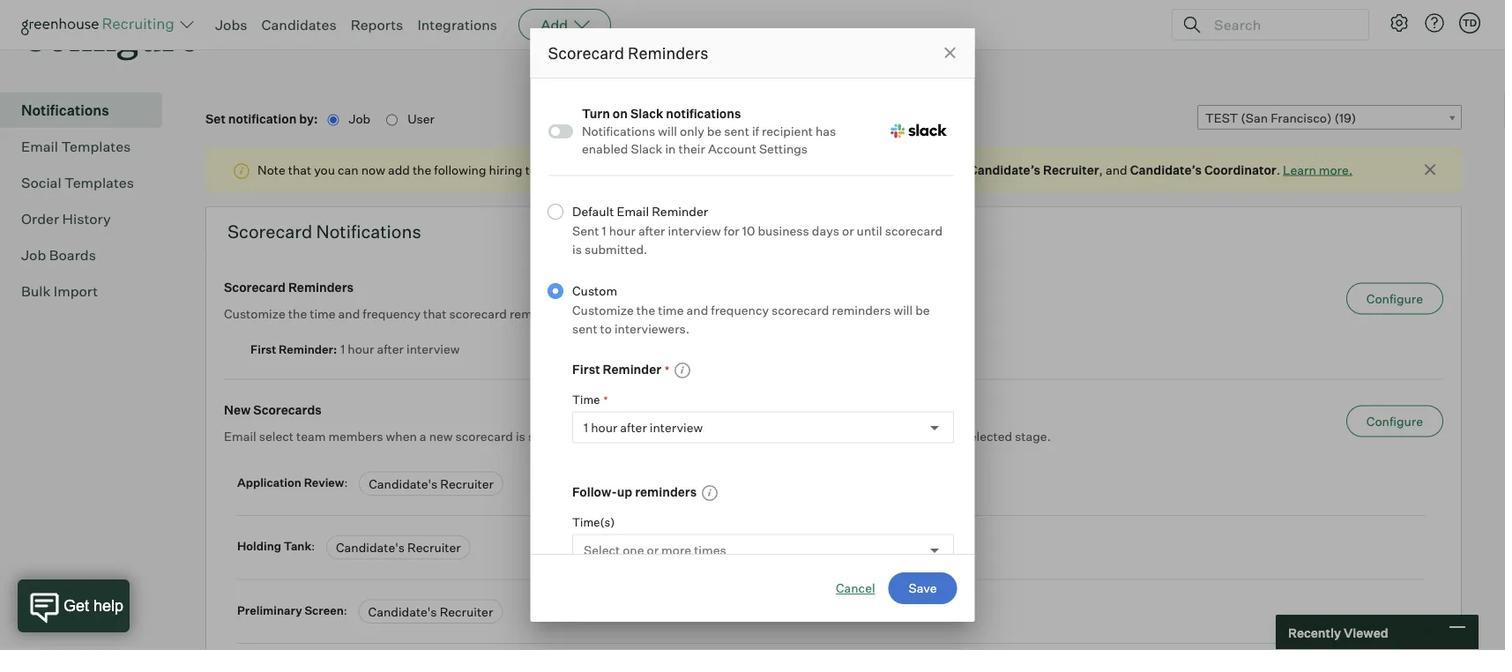 Task type: locate. For each thing, give the bounding box(es) containing it.
1 horizontal spatial candidate's
[[1131, 162, 1202, 177]]

0 horizontal spatial will
[[658, 123, 677, 139]]

when
[[386, 428, 417, 444]]

0 horizontal spatial email
[[21, 138, 58, 155]]

sent up account
[[724, 123, 749, 139]]

0 horizontal spatial is
[[516, 428, 526, 444]]

submitted right 'of'
[[698, 428, 757, 444]]

sent inside customize the time and frequency scorecard reminders will be sent to interviewers.
[[572, 321, 597, 337]]

candidate's recruiter for preliminary screen :
[[368, 604, 493, 619]]

for inside sent 1 hour after interview for 10 business days or until scorecard is submitted.
[[724, 223, 739, 239]]

2 horizontal spatial 1
[[602, 223, 606, 239]]

2 horizontal spatial notifications
[[582, 123, 655, 139]]

a right with
[[618, 428, 624, 444]]

1 vertical spatial reminders
[[288, 279, 354, 295]]

1 vertical spatial candidate's
[[336, 540, 405, 556]]

recruiter for holding tank :
[[408, 540, 461, 556]]

save
[[909, 580, 937, 596]]

interviewers. for customize the time and frequency scorecard reminders will be sent to interviewers.
[[614, 321, 689, 337]]

notifications
[[666, 106, 741, 121], [739, 162, 811, 177]]

0 vertical spatial scorecard
[[548, 43, 625, 63]]

subsequent notification(s) sent in the business days following the interview. image
[[701, 484, 719, 502]]

job for job
[[349, 111, 373, 127]]

now
[[361, 162, 385, 177]]

1 vertical spatial scorecard reminders
[[224, 279, 354, 295]]

Job radio
[[328, 114, 339, 126]]

candidate's right , in the right of the page
[[1131, 162, 1202, 177]]

1 vertical spatial candidate's recruiter
[[336, 540, 461, 556]]

scorecard reminders up on
[[548, 43, 709, 63]]

preliminary
[[237, 603, 302, 617]]

settings
[[759, 141, 808, 156]]

first
[[251, 342, 276, 356], [572, 361, 600, 377]]

1 horizontal spatial to
[[621, 306, 632, 321]]

first reminder
[[572, 361, 661, 377]]

candidate's for preliminary screen :
[[368, 604, 437, 619]]

hour down time
[[591, 420, 617, 435]]

and up the first reminder : 1 hour after interview
[[338, 306, 360, 321]]

to for customize the time and frequency scorecard reminders will be sent to interviewers.
[[600, 321, 612, 337]]

time
[[658, 303, 684, 318], [310, 306, 336, 321]]

email right default
[[617, 204, 649, 219]]

0 horizontal spatial team
[[296, 428, 326, 444]]

configure
[[21, 10, 199, 62], [1367, 291, 1424, 306], [1367, 413, 1424, 429]]

1 vertical spatial job
[[21, 246, 46, 264]]

0 vertical spatial configure
[[21, 10, 199, 62]]

candidate's recruiter
[[369, 476, 494, 492], [336, 540, 461, 556], [368, 604, 493, 619]]

0 horizontal spatial customize
[[224, 306, 286, 321]]

scorecards
[[253, 402, 322, 417]]

1 vertical spatial configure button
[[1347, 406, 1444, 437]]

reminder
[[652, 204, 708, 219], [279, 342, 333, 356], [603, 361, 661, 377]]

0 horizontal spatial time
[[310, 306, 336, 321]]

new
[[224, 402, 251, 417]]

jobs link
[[215, 16, 247, 34]]

0 horizontal spatial frequency
[[363, 306, 421, 321]]

2 vertical spatial notifications
[[316, 220, 421, 242]]

screen
[[305, 603, 344, 617]]

1 candidate's from the left
[[969, 162, 1041, 177]]

1 vertical spatial be
[[915, 303, 930, 318]]

integrations link
[[418, 16, 498, 34]]

1 vertical spatial slack
[[631, 141, 662, 156]]

has
[[816, 123, 836, 139]]

are
[[572, 306, 590, 321]]

email select team members when a new scorecard is submitted with a summary of submitted and outstanding scorecards for the selected stage.
[[224, 428, 1052, 444]]

recently
[[1289, 625, 1342, 640]]

0 vertical spatial notifications
[[666, 106, 741, 121]]

and inside customize the time and frequency scorecard reminders will be sent to interviewers.
[[686, 303, 708, 318]]

1 horizontal spatial team
[[525, 162, 555, 177]]

2 vertical spatial interview
[[650, 420, 703, 435]]

subsequent notification(s) sent in the business days following the interview. element
[[697, 483, 719, 502]]

is down sent
[[572, 242, 582, 257]]

1 vertical spatial first
[[572, 361, 600, 377]]

User radio
[[387, 114, 398, 126]]

the right the are
[[636, 303, 655, 318]]

frequency up the first reminder : 1 hour after interview
[[363, 306, 421, 321]]

1 configure button from the top
[[1347, 283, 1444, 315]]

templates up social templates "link"
[[61, 138, 131, 155]]

team right select
[[296, 428, 326, 444]]

order
[[21, 210, 59, 228]]

slack right on
[[630, 106, 663, 121]]

0 horizontal spatial be
[[707, 123, 721, 139]]

reminders
[[628, 43, 709, 63], [288, 279, 354, 295]]

1 horizontal spatial that
[[424, 306, 447, 321]]

sent inside turn on slack notifications notifications will only be sent if recipient has enabled slack in their account settings
[[724, 123, 749, 139]]

after down customize the time and frequency that scorecard reminders are sent to interviewers.
[[377, 341, 404, 357]]

1 horizontal spatial notifications
[[316, 220, 421, 242]]

interview inside sent 1 hour after interview for 10 business days or until scorecard is submitted.
[[668, 223, 721, 239]]

0 vertical spatial job
[[349, 111, 373, 127]]

user
[[408, 111, 435, 127]]

the
[[413, 162, 432, 177], [636, 303, 655, 318], [288, 306, 307, 321], [942, 428, 961, 444]]

notifications down now
[[316, 220, 421, 242]]

job up bulk at the top left of page
[[21, 246, 46, 264]]

or
[[842, 223, 854, 239], [647, 542, 659, 558]]

will inside customize the time and frequency scorecard reminders will be sent to interviewers.
[[894, 303, 913, 318]]

be inside customize the time and frequency scorecard reminders will be sent to interviewers.
[[915, 303, 930, 318]]

and up notification sent on the same day of the interview element
[[686, 303, 708, 318]]

1 vertical spatial notifications
[[582, 123, 655, 139]]

email down new
[[224, 428, 256, 444]]

0 horizontal spatial 1
[[341, 341, 345, 357]]

for left 10
[[724, 223, 739, 239]]

to inside customize the time and frequency scorecard reminders will be sent to interviewers.
[[600, 321, 612, 337]]

1 slack from the top
[[630, 106, 663, 121]]

frequency inside customize the time and frequency scorecard reminders will be sent to interviewers.
[[711, 303, 769, 318]]

reminders left the are
[[510, 306, 569, 321]]

interviewers. for customize the time and frequency that scorecard reminders are sent to interviewers.
[[635, 306, 710, 321]]

hour up submitted.
[[609, 223, 636, 239]]

0 vertical spatial configure button
[[1347, 283, 1444, 315]]

recruiter
[[1044, 162, 1100, 177], [440, 476, 494, 492], [408, 540, 461, 556], [440, 604, 493, 619]]

customize inside customize the time and frequency scorecard reminders will be sent to interviewers.
[[572, 303, 634, 318]]

or left until
[[842, 223, 854, 239]]

sent right the are
[[593, 306, 618, 321]]

job boards link
[[21, 245, 155, 266]]

first for first reminder : 1 hour after interview
[[251, 342, 276, 356]]

0 horizontal spatial notifications
[[21, 102, 109, 119]]

time inside customize the time and frequency scorecard reminders will be sent to interviewers.
[[658, 303, 684, 318]]

a left the new
[[420, 428, 427, 444]]

first inside customization option group
[[572, 361, 600, 377]]

slack
[[630, 106, 663, 121], [631, 141, 662, 156]]

0 horizontal spatial a
[[420, 428, 427, 444]]

1 horizontal spatial customize
[[572, 303, 634, 318]]

notifications down settings
[[739, 162, 811, 177]]

candidate's right screen
[[368, 604, 437, 619]]

1 hour after interview
[[584, 420, 703, 435]]

0 vertical spatial for
[[724, 223, 739, 239]]

that up the first reminder : 1 hour after interview
[[424, 306, 447, 321]]

1 vertical spatial is
[[516, 428, 526, 444]]

td
[[1463, 17, 1478, 29]]

1 horizontal spatial submitted
[[698, 428, 757, 444]]

0 horizontal spatial reminders
[[288, 279, 354, 295]]

1 horizontal spatial frequency
[[711, 303, 769, 318]]

1 vertical spatial for
[[924, 428, 940, 444]]

1 horizontal spatial for
[[924, 428, 940, 444]]

1 horizontal spatial will
[[894, 303, 913, 318]]

1 submitted from the left
[[528, 428, 588, 444]]

: inside the first reminder : 1 hour after interview
[[333, 342, 337, 356]]

candidate's for application review :
[[369, 476, 438, 492]]

scorecard reminders down scorecard notifications
[[224, 279, 354, 295]]

will
[[658, 123, 677, 139], [894, 303, 913, 318]]

1 vertical spatial reminder
[[279, 342, 333, 356]]

interview down notification sent on the same day of the interview icon
[[650, 420, 703, 435]]

by:
[[299, 111, 318, 127]]

templates
[[61, 138, 131, 155], [64, 174, 134, 192]]

notifications up the only
[[666, 106, 741, 121]]

team left roles on the top of the page
[[525, 162, 555, 177]]

reminders inside dialog
[[628, 43, 709, 63]]

sent for customize the time and frequency that scorecard reminders are sent to interviewers.
[[593, 306, 618, 321]]

frequency down sent 1 hour after interview for 10 business days or until scorecard is submitted.
[[711, 303, 769, 318]]

0 vertical spatial reminders
[[628, 43, 709, 63]]

that left you
[[288, 162, 312, 177]]

0 vertical spatial will
[[658, 123, 677, 139]]

2 vertical spatial configure
[[1367, 413, 1424, 429]]

reminders
[[832, 303, 891, 318], [510, 306, 569, 321], [635, 484, 697, 499]]

: for application review :
[[344, 475, 348, 489]]

0 vertical spatial that
[[288, 162, 312, 177]]

time up the first reminder : 1 hour after interview
[[310, 306, 336, 321]]

scorecard notifications
[[228, 220, 421, 242]]

0 vertical spatial 1
[[602, 223, 606, 239]]

1 vertical spatial configure
[[1367, 291, 1424, 306]]

0 vertical spatial be
[[707, 123, 721, 139]]

account
[[708, 141, 756, 156]]

1 vertical spatial email
[[617, 204, 649, 219]]

1 horizontal spatial a
[[618, 428, 624, 444]]

first up time
[[572, 361, 600, 377]]

is right the new
[[516, 428, 526, 444]]

after down default email reminder
[[638, 223, 665, 239]]

cancel link
[[836, 580, 876, 597]]

or right the one
[[647, 542, 659, 558]]

after right with
[[620, 420, 647, 435]]

selected
[[964, 428, 1013, 444]]

interviewers. inside customize the time and frequency scorecard reminders will be sent to interviewers.
[[614, 321, 689, 337]]

0 vertical spatial candidate's recruiter
[[369, 476, 494, 492]]

1 vertical spatial scorecard
[[228, 220, 312, 242]]

reminders right up
[[635, 484, 697, 499]]

test
[[1206, 110, 1239, 126]]

candidate's right tank
[[336, 540, 405, 556]]

submitted.
[[584, 242, 647, 257]]

interviewers.
[[635, 306, 710, 321], [614, 321, 689, 337]]

1 horizontal spatial reminders
[[628, 43, 709, 63]]

candidate's
[[369, 476, 438, 492], [336, 540, 405, 556], [368, 604, 437, 619]]

0 horizontal spatial job
[[21, 246, 46, 264]]

first inside the first reminder : 1 hour after interview
[[251, 342, 276, 356]]

0 horizontal spatial for
[[724, 223, 739, 239]]

reminder inside the first reminder : 1 hour after interview
[[279, 342, 333, 356]]

configure for customize the time and frequency that scorecard reminders are sent to interviewers.
[[1367, 291, 1424, 306]]

application
[[237, 475, 302, 489]]

0 horizontal spatial first
[[251, 342, 276, 356]]

2 vertical spatial scorecard
[[224, 279, 286, 295]]

sent down custom
[[572, 321, 597, 337]]

0 vertical spatial email
[[21, 138, 58, 155]]

candidate's recruiter for holding tank :
[[336, 540, 461, 556]]

the up the first reminder : 1 hour after interview
[[288, 306, 307, 321]]

that
[[288, 162, 312, 177], [424, 306, 447, 321]]

sent
[[724, 123, 749, 139], [593, 306, 618, 321], [572, 321, 597, 337]]

2 configure button from the top
[[1347, 406, 1444, 437]]

reminders down until
[[832, 303, 891, 318]]

a
[[420, 428, 427, 444], [618, 428, 624, 444]]

the right add
[[413, 162, 432, 177]]

slack left in
[[631, 141, 662, 156]]

reminder left notification sent on the same day of the interview element
[[603, 361, 661, 377]]

types:
[[814, 162, 850, 177]]

notification sent on the same day of the interview element
[[669, 360, 691, 379]]

reminder up scorecards
[[279, 342, 333, 356]]

1 vertical spatial or
[[647, 542, 659, 558]]

2 vertical spatial candidate's
[[368, 604, 437, 619]]

2 horizontal spatial email
[[617, 204, 649, 219]]

1 vertical spatial notifications
[[739, 162, 811, 177]]

reminders down scorecard notifications
[[288, 279, 354, 295]]

or inside sent 1 hour after interview for 10 business days or until scorecard is submitted.
[[842, 223, 854, 239]]

sent
[[572, 223, 599, 239]]

submitted left with
[[528, 428, 588, 444]]

candidates
[[262, 16, 337, 34]]

until
[[857, 223, 882, 239]]

jobs
[[215, 16, 247, 34]]

scorecard inside dialog
[[548, 43, 625, 63]]

1 horizontal spatial email
[[224, 428, 256, 444]]

reminder down additional
[[652, 204, 708, 219]]

members
[[329, 428, 383, 444]]

time
[[572, 392, 600, 406]]

2 vertical spatial 1
[[584, 420, 588, 435]]

1 horizontal spatial time
[[658, 303, 684, 318]]

1 horizontal spatial 1
[[584, 420, 588, 435]]

job right job option
[[349, 111, 373, 127]]

new scorecards
[[224, 402, 322, 417]]

add
[[388, 162, 410, 177]]

job boards
[[21, 246, 96, 264]]

holding tank :
[[237, 539, 318, 553]]

1 horizontal spatial first
[[572, 361, 600, 377]]

1 vertical spatial will
[[894, 303, 913, 318]]

notifications down on
[[582, 123, 655, 139]]

new
[[429, 428, 453, 444]]

2 vertical spatial hour
[[591, 420, 617, 435]]

reports link
[[351, 16, 403, 34]]

2 horizontal spatial reminders
[[832, 303, 891, 318]]

preliminary screen :
[[237, 603, 350, 617]]

after inside sent 1 hour after interview for 10 business days or until scorecard is submitted.
[[638, 223, 665, 239]]

2 a from the left
[[618, 428, 624, 444]]

scorecard reminders inside scorecard reminders dialog
[[548, 43, 709, 63]]

sent 1 hour after interview for 10 business days or until scorecard is submitted.
[[572, 223, 943, 257]]

frequency
[[711, 303, 769, 318], [363, 306, 421, 321]]

first up new scorecards
[[251, 342, 276, 356]]

hour up the members
[[348, 341, 374, 357]]

2 slack from the top
[[631, 141, 662, 156]]

interview down customize the time and frequency that scorecard reminders are sent to interviewers.
[[407, 341, 460, 357]]

reminders up the only
[[628, 43, 709, 63]]

0 vertical spatial is
[[572, 242, 582, 257]]

0 vertical spatial interview
[[668, 223, 721, 239]]

2 vertical spatial reminder
[[603, 361, 661, 377]]

email up social on the left of page
[[21, 138, 58, 155]]

after
[[638, 223, 665, 239], [377, 341, 404, 357], [620, 420, 647, 435]]

time up notification sent on the same day of the interview element
[[658, 303, 684, 318]]

candidate's down when
[[369, 476, 438, 492]]

candidate's right manager(s)
[[969, 162, 1041, 177]]

0 vertical spatial scorecard reminders
[[548, 43, 709, 63]]

2 vertical spatial candidate's recruiter
[[368, 604, 493, 619]]

templates inside "link"
[[64, 174, 134, 192]]

0 vertical spatial or
[[842, 223, 854, 239]]

0 horizontal spatial candidate's
[[969, 162, 1041, 177]]

email for select
[[224, 428, 256, 444]]

scorecard
[[885, 223, 943, 239], [772, 303, 829, 318], [449, 306, 507, 321], [456, 428, 513, 444]]

coordinator
[[1205, 162, 1277, 177]]

1 vertical spatial templates
[[64, 174, 134, 192]]

scorecard
[[548, 43, 625, 63], [228, 220, 312, 242], [224, 279, 286, 295]]

templates up order history link
[[64, 174, 134, 192]]

0 horizontal spatial submitted
[[528, 428, 588, 444]]

0 vertical spatial templates
[[61, 138, 131, 155]]

interview left 10
[[668, 223, 721, 239]]

0 vertical spatial first
[[251, 342, 276, 356]]

0 vertical spatial after
[[638, 223, 665, 239]]

additional
[[679, 162, 737, 177]]

notifications up email templates
[[21, 102, 109, 119]]

0 vertical spatial slack
[[630, 106, 663, 121]]

2 vertical spatial email
[[224, 428, 256, 444]]

0 vertical spatial candidate's
[[369, 476, 438, 492]]

for right scorecards
[[924, 428, 940, 444]]



Task type: vqa. For each thing, say whether or not it's contained in the screenshot.
enabled
yes



Task type: describe. For each thing, give the bounding box(es) containing it.
recruiter for preliminary screen :
[[440, 604, 493, 619]]

recently viewed
[[1289, 625, 1389, 640]]

more.
[[1320, 162, 1353, 177]]

default email reminder
[[572, 204, 708, 219]]

: for first reminder : 1 hour after interview
[[333, 342, 337, 356]]

job for job boards
[[21, 246, 46, 264]]

1 vertical spatial hour
[[348, 341, 374, 357]]

set notification by:
[[206, 111, 321, 127]]

time for customize the time and frequency scorecard reminders will be sent to interviewers.
[[658, 303, 684, 318]]

to for customize the time and frequency that scorecard reminders are sent to interviewers.
[[621, 306, 632, 321]]

frequency for that
[[363, 306, 421, 321]]

0 vertical spatial notifications
[[21, 102, 109, 119]]

tank
[[284, 539, 312, 553]]

email templates link
[[21, 136, 155, 157]]

order history link
[[21, 208, 155, 230]]

recruiter for application review :
[[440, 476, 494, 492]]

their
[[678, 141, 705, 156]]

as
[[589, 162, 602, 177]]

notification
[[228, 111, 297, 127]]

reminder for first reminder
[[603, 361, 661, 377]]

email for templates
[[21, 138, 58, 155]]

turn
[[582, 106, 610, 121]]

.
[[1277, 162, 1281, 177]]

,
[[1100, 162, 1104, 177]]

greenhouse recruiting image
[[21, 14, 180, 35]]

be inside turn on slack notifications notifications will only be sent if recipient has enabled slack in their account settings
[[707, 123, 721, 139]]

0 horizontal spatial or
[[647, 542, 659, 558]]

scorecard inside customize the time and frequency scorecard reminders will be sent to interviewers.
[[772, 303, 829, 318]]

summary
[[627, 428, 682, 444]]

the inside customize the time and frequency scorecard reminders will be sent to interviewers.
[[636, 303, 655, 318]]

is inside sent 1 hour after interview for 10 business days or until scorecard is submitted.
[[572, 242, 582, 257]]

10
[[742, 223, 755, 239]]

and left outstanding
[[760, 428, 782, 444]]

1 horizontal spatial reminders
[[635, 484, 697, 499]]

cancel
[[836, 580, 876, 596]]

(19)
[[1335, 110, 1357, 126]]

select one or more times
[[584, 542, 726, 558]]

notification sent on the same day of the interview image
[[674, 362, 691, 379]]

with
[[590, 428, 615, 444]]

candidate's recruiter for application review :
[[369, 476, 494, 492]]

0 horizontal spatial reminders
[[510, 306, 569, 321]]

holding
[[237, 539, 281, 553]]

bulk import link
[[21, 281, 155, 302]]

only
[[680, 123, 704, 139]]

templates for email templates
[[61, 138, 131, 155]]

up
[[617, 484, 632, 499]]

configure for email select team members when a new scorecard is submitted with a summary of submitted and outstanding scorecards for the selected stage.
[[1367, 413, 1424, 429]]

scorecard reminders dialog
[[531, 28, 975, 622]]

reminder for first reminder : 1 hour after interview
[[279, 342, 333, 356]]

2 horizontal spatial to
[[665, 162, 677, 177]]

can
[[338, 162, 359, 177]]

customize the time and frequency scorecard reminders will be sent to interviewers.
[[572, 303, 930, 337]]

configure image
[[1389, 12, 1411, 34]]

review
[[304, 475, 344, 489]]

Search text field
[[1210, 12, 1353, 37]]

import
[[54, 282, 98, 300]]

1 vertical spatial team
[[296, 428, 326, 444]]

save button
[[889, 573, 958, 604]]

add
[[541, 16, 568, 34]]

candidates link
[[262, 16, 337, 34]]

business
[[758, 223, 809, 239]]

turn on slack notifications notifications will only be sent if recipient has enabled slack in their account settings
[[582, 106, 836, 156]]

follow-up reminders
[[572, 484, 697, 499]]

the left selected
[[942, 428, 961, 444]]

: for preliminary screen :
[[344, 603, 347, 617]]

will inside turn on slack notifications notifications will only be sent if recipient has enabled slack in their account settings
[[658, 123, 677, 139]]

custom
[[572, 283, 617, 299]]

candidate's for holding tank :
[[336, 540, 405, 556]]

: for holding tank :
[[312, 539, 315, 553]]

2 vertical spatial after
[[620, 420, 647, 435]]

viewed
[[1344, 625, 1389, 640]]

customization option group
[[539, 202, 954, 606]]

(san
[[1242, 110, 1269, 126]]

order history
[[21, 210, 111, 228]]

scorecard inside sent 1 hour after interview for 10 business days or until scorecard is submitted.
[[885, 223, 943, 239]]

notifications inside turn on slack notifications notifications will only be sent if recipient has enabled slack in their account settings
[[666, 106, 741, 121]]

time(s)
[[572, 515, 615, 529]]

email templates
[[21, 138, 131, 155]]

social
[[21, 174, 61, 192]]

0 vertical spatial team
[[525, 162, 555, 177]]

1 vertical spatial 1
[[341, 341, 345, 357]]

learn
[[1284, 162, 1317, 177]]

0 horizontal spatial that
[[288, 162, 312, 177]]

test (san francisco) (19)
[[1206, 110, 1357, 126]]

2 submitted from the left
[[698, 428, 757, 444]]

recipients
[[605, 162, 662, 177]]

history
[[62, 210, 111, 228]]

following
[[434, 162, 487, 177]]

td button
[[1456, 9, 1485, 37]]

first for first reminder
[[572, 361, 600, 377]]

customize for customize the time and frequency scorecard reminders will be sent to interviewers.
[[572, 303, 634, 318]]

1 vertical spatial after
[[377, 341, 404, 357]]

1 a from the left
[[420, 428, 427, 444]]

outstanding
[[784, 428, 854, 444]]

you
[[314, 162, 335, 177]]

note that you can now add the following hiring team roles as recipients to additional notifications types: hiring manager(s) candidate's recruiter , and candidate's coordinator . learn more.
[[258, 162, 1353, 177]]

follow-
[[572, 484, 617, 499]]

select
[[584, 542, 620, 558]]

configure button for customize the time and frequency that scorecard reminders are sent to interviewers.
[[1347, 283, 1444, 315]]

first reminder : 1 hour after interview
[[251, 341, 460, 357]]

notifications inside turn on slack notifications notifications will only be sent if recipient has enabled slack in their account settings
[[582, 123, 655, 139]]

reports
[[351, 16, 403, 34]]

and right , in the right of the page
[[1106, 162, 1128, 177]]

in
[[665, 141, 676, 156]]

learn more. link
[[1284, 162, 1353, 177]]

social templates
[[21, 174, 134, 192]]

2 candidate's from the left
[[1131, 162, 1202, 177]]

1 inside sent 1 hour after interview for 10 business days or until scorecard is submitted.
[[602, 223, 606, 239]]

0 vertical spatial reminder
[[652, 204, 708, 219]]

frequency for scorecard
[[711, 303, 769, 318]]

if
[[752, 123, 759, 139]]

set
[[206, 111, 226, 127]]

test (san francisco) (19) link
[[1198, 105, 1463, 131]]

francisco)
[[1271, 110, 1332, 126]]

select
[[259, 428, 294, 444]]

integrations
[[418, 16, 498, 34]]

hiring
[[489, 162, 523, 177]]

more
[[661, 542, 691, 558]]

enabled
[[582, 141, 628, 156]]

days
[[812, 223, 839, 239]]

sent for customize the time and frequency scorecard reminders will be sent to interviewers.
[[572, 321, 597, 337]]

templates for social templates
[[64, 174, 134, 192]]

of
[[684, 428, 695, 444]]

on
[[613, 106, 628, 121]]

bulk
[[21, 282, 51, 300]]

1 vertical spatial interview
[[407, 341, 460, 357]]

manager(s)
[[892, 162, 963, 177]]

hour inside sent 1 hour after interview for 10 business days or until scorecard is submitted.
[[609, 223, 636, 239]]

reminders inside customize the time and frequency scorecard reminders will be sent to interviewers.
[[832, 303, 891, 318]]

configure button for email select team members when a new scorecard is submitted with a summary of submitted and outstanding scorecards for the selected stage.
[[1347, 406, 1444, 437]]

bulk import
[[21, 282, 98, 300]]

social templates link
[[21, 172, 155, 193]]

0 horizontal spatial scorecard reminders
[[224, 279, 354, 295]]

hiring
[[852, 162, 890, 177]]

notifications link
[[21, 100, 155, 121]]

time for customize the time and frequency that scorecard reminders are sent to interviewers.
[[310, 306, 336, 321]]

customize for customize the time and frequency that scorecard reminders are sent to interviewers.
[[224, 306, 286, 321]]

td button
[[1460, 12, 1481, 34]]

email inside customization option group
[[617, 204, 649, 219]]



